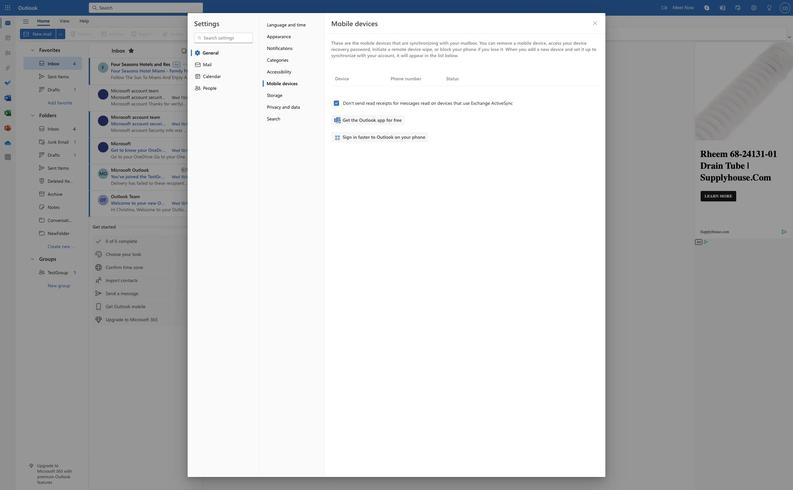 Task type: locate. For each thing, give the bounding box(es) containing it.
1 select a conversation checkbox from the top
[[98, 116, 111, 126]]

1 vertical spatial 365
[[56, 469, 63, 474]]

1 seasons from the top
[[122, 61, 138, 67]]

phone
[[391, 75, 404, 82]]

mt inside microsoft account team icon
[[100, 118, 107, 124]]

 button left favorites
[[27, 44, 38, 56]]

a right remove
[[514, 40, 516, 46]]

4 for 2nd  tree item from the top of the page
[[73, 126, 76, 132]]

get left started
[[93, 224, 100, 230]]

0 horizontal spatial are
[[345, 40, 351, 46]]

wed for was
[[172, 121, 180, 126]]

info
[[165, 94, 173, 100], [167, 121, 175, 127]]

0 horizontal spatial 
[[39, 269, 45, 276]]

1 horizontal spatial on
[[431, 100, 437, 106]]

2  drafts from the top
[[39, 152, 60, 158]]

365 inside the message list no conversations selected list box
[[150, 317, 158, 323]]

 down 
[[39, 217, 45, 223]]

seasons
[[122, 61, 138, 67], [122, 68, 138, 74]]

your left account,
[[368, 52, 377, 58]]

 down favorites
[[39, 60, 45, 67]]

2 drafts from the top
[[48, 152, 60, 158]]

 inside settings tab list
[[195, 85, 201, 91]]

security
[[149, 94, 164, 100], [150, 121, 166, 127]]

2 4 from the top
[[73, 126, 76, 132]]

1 are from the left
[[345, 40, 351, 46]]

 inside folders tree item
[[30, 113, 35, 118]]

1 horizontal spatial 
[[195, 85, 201, 91]]

2 seasons from the top
[[122, 68, 138, 74]]

1 vertical spatial 4
[[73, 126, 76, 132]]

1 vertical spatial microsoft account team
[[111, 114, 160, 120]]

how
[[173, 147, 182, 153]]

 inside  tree item
[[39, 269, 45, 276]]

microsoft outlook image
[[98, 169, 108, 179]]

mobile right 'pc'
[[233, 147, 247, 153]]

privacy
[[267, 104, 281, 110]]

know
[[125, 147, 136, 153]]

tree containing 
[[24, 122, 90, 253]]

the right joined in the left of the page
[[140, 173, 147, 180]]

are right these at the left top
[[345, 40, 351, 46]]

 left folders
[[30, 113, 35, 118]]

5 wed from the top
[[172, 201, 180, 206]]

info left was
[[167, 121, 175, 127]]

or
[[435, 46, 439, 52]]

 inside groups tree item
[[30, 256, 35, 261]]

2  from the top
[[39, 165, 45, 171]]

 sent items up add favorite 'tree item'
[[39, 73, 69, 80]]

0 horizontal spatial group
[[58, 282, 70, 289]]

mt down microsoft account team image on the top left of the page
[[100, 118, 107, 124]]

 tree item
[[24, 70, 82, 83], [24, 161, 82, 174]]

 inside tree
[[39, 125, 45, 132]]

1 horizontal spatial mobile devices
[[332, 19, 378, 28]]

1 vertical spatial  tree item
[[24, 122, 82, 135]]

wed 10/4 for onedrive
[[172, 148, 189, 153]]

0 vertical spatial phone
[[464, 46, 477, 52]]

items inside favorites tree
[[58, 73, 69, 80]]

0 vertical spatial 365
[[150, 317, 158, 323]]

0 vertical spatial  tree item
[[24, 57, 82, 70]]

3 1 from the top
[[74, 152, 76, 158]]

archive
[[48, 191, 63, 197]]

and inside "privacy and data" button
[[282, 104, 290, 110]]

microsoft account team for microsoft account security info was added
[[111, 114, 160, 120]]

365
[[150, 317, 158, 323], [56, 469, 63, 474]]

3 wed 10/4 from the top
[[172, 148, 189, 153]]

get inside  get the outlook app for free
[[343, 117, 350, 123]]

2 are from the left
[[402, 40, 409, 46]]

the right the recovery
[[353, 40, 359, 46]]

messages
[[400, 100, 420, 106]]

microsoft account team up microsoft account security info verification
[[111, 88, 159, 94]]

1 vertical spatial mobile devices
[[267, 80, 298, 87]]

team up microsoft account security info verification
[[149, 88, 159, 94]]

1 vertical spatial mt
[[100, 118, 107, 124]]

wed 10/4 for group
[[172, 174, 189, 179]]

 tree item
[[24, 214, 90, 227], [24, 227, 82, 240]]

folder
[[71, 243, 83, 249]]

row inside "mobile devices" 'tab panel'
[[332, 67, 599, 86]]

2 horizontal spatial with
[[440, 40, 449, 46]]

 for  testgroup
[[39, 269, 45, 276]]

group down how
[[170, 173, 183, 180]]

mobile devices down accessibility
[[267, 80, 298, 87]]

1 vertical spatial  tree item
[[24, 148, 82, 161]]

6
[[115, 238, 117, 244]]

the for these
[[353, 40, 359, 46]]

testgroup up new group
[[48, 269, 68, 276]]

2  from the top
[[30, 113, 35, 118]]

device
[[335, 75, 349, 82]]

2 vertical spatial new
[[62, 243, 70, 249]]

1 4 from the top
[[73, 60, 76, 66]]

1 microsoft account team from the top
[[111, 88, 159, 94]]

 button left folders
[[27, 109, 38, 121]]

mobile devices up these at the left top
[[332, 19, 378, 28]]

0 vertical spatial in
[[425, 52, 429, 58]]

2 vertical spatial  button
[[27, 253, 38, 265]]

0 vertical spatial inbox
[[112, 47, 125, 54]]

1 vertical spatial  tree item
[[24, 161, 82, 174]]

0 horizontal spatial on
[[395, 134, 401, 140]]

to left know
[[120, 147, 124, 153]]

manage mobile devices element
[[332, 38, 599, 142]]

1  from the top
[[39, 217, 45, 223]]

row containing device
[[332, 67, 599, 86]]

 tree item for 
[[24, 148, 82, 161]]

0 horizontal spatial you
[[482, 46, 490, 52]]

inbox down favorites tree item
[[48, 60, 59, 66]]

new inside the message list no conversations selected list box
[[148, 200, 156, 206]]

0 vertical spatial new
[[541, 46, 550, 52]]


[[181, 48, 187, 54]]

view
[[60, 17, 69, 24]]


[[593, 21, 598, 26]]

4 inside tree
[[73, 126, 76, 132]]

with right the synchronize
[[357, 52, 366, 58]]

info for verification
[[165, 94, 173, 100]]

add favorite
[[48, 99, 72, 106]]

0 vertical spatial security
[[149, 94, 164, 100]]

 drafts for 
[[39, 152, 60, 158]]

verification
[[174, 94, 197, 100]]

in inside  sign in faster to outlook on your phone
[[353, 134, 357, 140]]

use
[[463, 100, 470, 106]]

2 vertical spatial inbox
[[48, 126, 59, 132]]

 button inside groups tree item
[[27, 253, 38, 265]]

 sent items inside tree
[[39, 165, 69, 171]]

0 horizontal spatial in
[[353, 134, 357, 140]]

microsoft account security info was added
[[111, 121, 199, 127]]

notifications button
[[263, 42, 325, 54]]

drafts inside tree
[[48, 152, 60, 158]]

upgrade to microsoft 365 with premium outlook features
[[37, 463, 72, 485]]

select a conversation checkbox down mo option
[[98, 195, 111, 205]]

1 wed from the top
[[172, 95, 180, 100]]

 tree item up deleted
[[24, 161, 82, 174]]

four right four seasons hotels and resorts image
[[111, 68, 120, 74]]

1 drafts from the top
[[48, 86, 60, 93]]

1 vertical spatial  button
[[27, 109, 38, 121]]

that inside these are the mobile devices that are synchronizing with your mailbox. you can remove a mobile device, access your device recovery password, initiate a remote device wipe, or block your phone if you lose it. when you add a new device and set it up to synchronize with your account, it will appear in the list below.
[[393, 40, 401, 46]]

outlook inside  sign in faster to outlook on your phone
[[377, 134, 394, 140]]

0 horizontal spatial mobile
[[267, 80, 281, 87]]

1 horizontal spatial with
[[357, 52, 366, 58]]

mobile up these at the left top
[[332, 19, 353, 28]]

get right microsoft image
[[111, 147, 118, 153]]

1  sent items from the top
[[39, 73, 69, 80]]

4
[[73, 60, 76, 66], [73, 126, 76, 132]]

2  tree item from the top
[[24, 148, 82, 161]]

ad up family
[[175, 62, 179, 66]]

 button
[[126, 45, 137, 56]]

you've joined the testgroup group
[[111, 173, 183, 180]]

1 horizontal spatial testgroup
[[148, 173, 169, 180]]

0 vertical spatial 
[[39, 217, 45, 223]]

1 horizontal spatial up
[[586, 46, 591, 52]]

0 vertical spatial up
[[586, 46, 591, 52]]

a right send
[[117, 290, 120, 297]]

 button
[[19, 16, 32, 27]]

are up "will"
[[402, 40, 409, 46]]

mt for microsoft account security info verification
[[100, 91, 107, 97]]

1
[[74, 86, 76, 93], [74, 139, 76, 145], [74, 152, 76, 158], [74, 269, 76, 276]]

move & delete group
[[20, 27, 222, 41]]

mobile devices inside button
[[267, 80, 298, 87]]

 left newfolder
[[39, 230, 45, 236]]

message list section
[[89, 42, 247, 490]]

 drafts for 
[[39, 86, 60, 93]]

 inside favorites tree
[[39, 86, 45, 93]]

2  sent items from the top
[[39, 165, 69, 171]]

1 vertical spatial team
[[150, 114, 160, 120]]

 sent items
[[39, 73, 69, 80], [39, 165, 69, 171]]

 inbox inside favorites tree
[[39, 60, 59, 67]]

Select a conversation checkbox
[[98, 116, 111, 126], [98, 195, 111, 205]]

get for get started
[[93, 224, 100, 230]]

that up account,
[[393, 40, 401, 46]]

4 wed from the top
[[172, 174, 180, 179]]

5 wed 10/4 from the top
[[172, 201, 189, 206]]

 tree item
[[24, 57, 82, 70], [24, 122, 82, 135]]

devices inside these are the mobile devices that are synchronizing with your mailbox. you can remove a mobile device, access your device recovery password, initiate a remote device wipe, or block your phone if you lose it. when you add a new device and set it up to synchronize with your account, it will appear in the list below.
[[376, 40, 391, 46]]

3  button from the top
[[27, 253, 38, 265]]

0 vertical spatial team
[[149, 88, 159, 94]]

 drafts inside favorites tree
[[39, 86, 60, 93]]

document containing settings
[[0, 0, 794, 490]]

group right new
[[58, 282, 70, 289]]

365 for upgrade to microsoft 365 with premium outlook features
[[56, 469, 63, 474]]

your down 'team'
[[137, 200, 147, 206]]

new left "outlook.com" at top left
[[148, 200, 156, 206]]

the inside  get the outlook app for free
[[351, 117, 358, 123]]

mt inside microsoft account team image
[[100, 91, 107, 97]]

 tree item inside tree
[[24, 161, 82, 174]]

outlook banner
[[0, 0, 794, 16]]

0 vertical spatial sent
[[48, 73, 57, 80]]

hotel
[[140, 68, 151, 74], [202, 68, 213, 74]]

0 vertical spatial mobile
[[332, 19, 353, 28]]

team for verification
[[149, 88, 159, 94]]

1 vertical spatial 
[[39, 165, 45, 171]]

1 four from the top
[[111, 61, 120, 67]]

1  from the top
[[30, 47, 35, 52]]

0 horizontal spatial read
[[297, 31, 305, 37]]

1 vertical spatial new
[[148, 200, 156, 206]]


[[39, 73, 45, 80], [39, 165, 45, 171]]

 for groups
[[30, 256, 35, 261]]


[[197, 36, 202, 40]]

wed 10/4 for verification
[[172, 95, 189, 100]]

sent up  tree item
[[48, 165, 57, 171]]

 sent items inside favorites tree
[[39, 73, 69, 80]]

it
[[582, 46, 585, 52], [397, 52, 400, 58]]

accessibility
[[267, 69, 292, 75]]

1 horizontal spatial new
[[148, 200, 156, 206]]

1  inbox from the top
[[39, 60, 59, 67]]

1 vertical spatial items
[[58, 165, 69, 171]]

0 vertical spatial testgroup
[[148, 173, 169, 180]]

 for 2nd  tree item from the top of the page
[[39, 125, 45, 132]]

 inside favorites tree
[[39, 73, 45, 80]]

new group tree item
[[24, 279, 82, 292]]

2 hotel from the left
[[202, 68, 213, 74]]

Select a conversation checkbox
[[98, 89, 111, 100]]

 testgroup
[[39, 269, 68, 276]]

1 horizontal spatial in
[[425, 52, 429, 58]]

you right if
[[482, 46, 490, 52]]

1 1 from the top
[[74, 86, 76, 93]]

devices down "accessibility" button
[[283, 80, 298, 87]]

1 horizontal spatial hotel
[[202, 68, 213, 74]]

team for was
[[150, 114, 160, 120]]

tab list
[[32, 16, 94, 26]]

can
[[489, 40, 496, 46]]

to inside  sign in faster to outlook on your phone
[[371, 134, 376, 140]]

get for get outlook mobile
[[106, 303, 113, 310]]

1 vertical spatial for
[[387, 117, 393, 123]]

microsoft account team image
[[98, 89, 108, 100]]

ad left set your advertising preferences icon
[[697, 240, 701, 244]]

microsoft account team for microsoft account security info verification
[[111, 88, 159, 94]]

inbox inside favorites tree
[[48, 60, 59, 66]]

4 wed 10/4 from the top
[[172, 174, 189, 179]]

3  from the top
[[30, 256, 35, 261]]

 button for folders
[[27, 109, 38, 121]]

1 horizontal spatial upgrade
[[106, 317, 123, 323]]

1 vertical spatial  inbox
[[39, 125, 59, 132]]

0 horizontal spatial 365
[[56, 469, 63, 474]]

1 vertical spatial  drafts
[[39, 152, 60, 158]]

2 microsoft account team from the top
[[111, 114, 160, 120]]

meet
[[673, 4, 684, 10]]

ot
[[100, 197, 106, 203]]

the inside list box
[[140, 173, 147, 180]]

outlook down the send a message
[[114, 303, 130, 310]]

to right how
[[183, 147, 188, 153]]

1 vertical spatial sent
[[48, 165, 57, 171]]

new right add at right
[[541, 46, 550, 52]]

1 inside  tree item
[[74, 139, 76, 145]]

0 horizontal spatial time
[[123, 264, 132, 270]]

4 1 from the top
[[74, 269, 76, 276]]

inbox inside tree
[[48, 126, 59, 132]]

folders tree item
[[24, 109, 82, 122]]

phone inside these are the mobile devices that are synchronizing with your mailbox. you can remove a mobile device, access your device recovery password, initiate a remote device wipe, or block your phone if you lose it. when you add a new device and set it up to synchronize with your account, it will appear in the list below.
[[464, 46, 477, 52]]

1 horizontal spatial mobile
[[332, 19, 353, 28]]

select a conversation checkbox containing ot
[[98, 195, 111, 205]]

1 up add favorite 'tree item'
[[74, 86, 76, 93]]

premium features image
[[29, 464, 34, 469]]

hotel right 
[[202, 68, 213, 74]]

2 horizontal spatial new
[[541, 46, 550, 52]]

outlook.com
[[158, 200, 185, 206]]

dialog
[[0, 0, 794, 490]]

that
[[393, 40, 401, 46], [454, 100, 462, 106]]

the for you've
[[140, 173, 147, 180]]

time up appearance button
[[297, 22, 306, 28]]

upgrade inside the message list no conversations selected list box
[[106, 317, 123, 323]]

 down 
[[195, 85, 201, 91]]

1 right  testgroup
[[74, 269, 76, 276]]

contacts
[[121, 277, 138, 284]]

0 vertical spatial seasons
[[122, 61, 138, 67]]

it right the set
[[582, 46, 585, 52]]

four seasons hotels and resorts
[[111, 61, 179, 67]]

your left 'pc'
[[207, 147, 216, 153]]

outlook up  button
[[18, 4, 38, 11]]

devices inside mobile devices button
[[283, 80, 298, 87]]

read right messages
[[421, 100, 430, 106]]

inbox for 2nd  tree item from the bottom
[[48, 60, 59, 66]]

 notes
[[39, 204, 60, 210]]

1 vertical spatial  sent items
[[39, 165, 69, 171]]

0 horizontal spatial testgroup
[[48, 269, 68, 276]]

your inside  sign in faster to outlook on your phone
[[402, 134, 411, 140]]

get to know your onedrive – how to back up your pc and mobile
[[111, 147, 247, 153]]

items inside  deleted items
[[65, 178, 76, 184]]

0 vertical spatial 4
[[73, 60, 76, 66]]

2 you from the left
[[519, 46, 527, 52]]

get right the 
[[106, 303, 113, 310]]

upgrade for upgrade to microsoft 365
[[106, 317, 123, 323]]

4 down favorites tree item
[[73, 60, 76, 66]]

0 vertical spatial that
[[393, 40, 401, 46]]

on right messages
[[431, 100, 437, 106]]

and left the set
[[565, 46, 573, 52]]

 button for favorites
[[27, 44, 38, 56]]

items right deleted
[[65, 178, 76, 184]]

device
[[574, 40, 587, 46], [408, 46, 421, 52], [551, 46, 564, 52]]

get right 
[[343, 117, 350, 123]]

for right the receipts
[[393, 100, 399, 106]]

1 right email
[[74, 139, 76, 145]]

1 wed 10/4 from the top
[[172, 95, 189, 100]]

deleted
[[48, 178, 63, 184]]

1  from the top
[[39, 86, 45, 93]]

1  from the top
[[39, 73, 45, 80]]

devices up password,
[[355, 19, 378, 28]]


[[194, 50, 201, 56]]


[[95, 303, 102, 310]]

2 sent from the top
[[48, 165, 57, 171]]

to do image
[[5, 80, 11, 87]]

4 up  tree item
[[73, 126, 76, 132]]

2  from the top
[[39, 152, 45, 158]]

select a conversation checkbox for microsoft account security info was added
[[98, 116, 111, 126]]

groups
[[39, 255, 56, 262]]

document
[[0, 0, 794, 490]]

 for favorites
[[30, 47, 35, 52]]

create new folder
[[48, 243, 83, 249]]

info left verification
[[165, 94, 173, 100]]

2  inbox from the top
[[39, 125, 59, 132]]

add favorite tree item
[[24, 96, 82, 109]]

 for 
[[39, 152, 45, 158]]

 inside favorites tree
[[39, 60, 45, 67]]

seasons down the  button
[[122, 61, 138, 67]]

four right f
[[111, 61, 120, 67]]

2  tree item from the top
[[24, 161, 82, 174]]

1 inside  tree item
[[74, 269, 76, 276]]

sent inside tree
[[48, 165, 57, 171]]

 drafts
[[39, 86, 60, 93], [39, 152, 60, 158]]

security left was
[[150, 121, 166, 127]]

outlook right premium
[[55, 474, 70, 480]]

mailbox.
[[461, 40, 479, 46]]

it left "will"
[[397, 52, 400, 58]]

wed for onedrive
[[172, 148, 180, 153]]

select a conversation checkbox up "m" on the top left of page
[[98, 116, 111, 126]]

2  from the top
[[39, 230, 45, 236]]

to inside these are the mobile devices that are synchronizing with your mailbox. you can remove a mobile device, access your device recovery password, initiate a remote device wipe, or block your phone if you lose it. when you add a new device and set it up to synchronize with your account, it will appear in the list below.
[[593, 46, 597, 52]]

groups tree item
[[24, 253, 82, 266]]

2 vertical spatial items
[[65, 178, 76, 184]]

powerpoint image
[[5, 125, 11, 132]]

0 vertical spatial group
[[170, 173, 183, 180]]

up inside the message list no conversations selected list box
[[200, 147, 205, 153]]

welcome
[[111, 200, 130, 206]]

0 horizontal spatial that
[[393, 40, 401, 46]]

 inside favorites tree item
[[30, 47, 35, 52]]

tree
[[24, 122, 90, 253]]

wed for group
[[172, 174, 180, 179]]

wed 10/4 for outlook.com
[[172, 201, 189, 206]]

outlook inside 'banner'
[[18, 4, 38, 11]]

0 vertical spatial 
[[30, 47, 35, 52]]

your down free
[[402, 134, 411, 140]]

new left folder
[[62, 243, 70, 249]]

 button inside favorites tree item
[[27, 44, 38, 56]]

select a conversation checkbox for welcome to your new outlook.com account
[[98, 195, 111, 205]]

inbox up  junk email
[[48, 126, 59, 132]]

 down favorites
[[39, 73, 45, 80]]

favorites tree item
[[24, 44, 82, 57]]

 for folders
[[30, 113, 35, 118]]

2  button from the top
[[27, 109, 38, 121]]

time
[[297, 22, 306, 28], [123, 264, 132, 270]]

1 horizontal spatial ad
[[697, 240, 701, 244]]

 tree item up newfolder
[[24, 214, 90, 227]]

devices
[[355, 19, 378, 28], [376, 40, 391, 46], [283, 80, 298, 87], [438, 100, 453, 106]]

1 vertical spatial with
[[357, 52, 366, 58]]

0 vertical spatial info
[[165, 94, 173, 100]]

4 inside favorites tree
[[73, 60, 76, 66]]

1  from the top
[[39, 60, 45, 67]]

1 vertical spatial four
[[111, 68, 120, 74]]

seasons for hotels
[[122, 61, 138, 67]]

phone number
[[391, 75, 422, 82]]

 button inside folders tree item
[[27, 109, 38, 121]]

0 horizontal spatial with
[[64, 469, 72, 474]]


[[195, 85, 201, 91], [39, 269, 45, 276]]

2 vertical spatial 
[[30, 256, 35, 261]]

2  from the top
[[39, 125, 45, 132]]

1 mt from the top
[[100, 91, 107, 97]]

0 vertical spatial on
[[431, 100, 437, 106]]

upgrade inside upgrade to microsoft 365 with premium outlook features
[[37, 463, 54, 469]]

0 vertical spatial 
[[195, 85, 201, 91]]

1 horizontal spatial read
[[366, 100, 375, 106]]

1  button from the top
[[27, 44, 38, 56]]

notes
[[48, 204, 60, 210]]

application
[[0, 0, 794, 490]]

application containing settings
[[0, 0, 794, 490]]

select a conversation checkbox containing mt
[[98, 116, 111, 126]]

four for four seasons hotel miami - family friendly hotel
[[111, 68, 120, 74]]

mt up microsoft account team icon
[[100, 91, 107, 97]]

drafts inside favorites tree
[[48, 86, 60, 93]]

1 vertical spatial group
[[58, 282, 70, 289]]

drafts
[[48, 86, 60, 93], [48, 152, 60, 158]]

 down groups on the left bottom
[[39, 269, 45, 276]]

 archive
[[39, 191, 63, 197]]

features
[[37, 480, 52, 485]]

1 vertical spatial on
[[395, 134, 401, 140]]

1 horizontal spatial for
[[393, 100, 399, 106]]

1 down  tree item
[[74, 152, 76, 158]]

1 vertical spatial seasons
[[122, 68, 138, 74]]

in
[[425, 52, 429, 58], [353, 134, 357, 140]]

you
[[480, 40, 487, 46]]

group
[[170, 173, 183, 180], [58, 282, 70, 289]]

set your advertising preferences image
[[704, 239, 709, 245]]

with right premium
[[64, 469, 72, 474]]

the
[[353, 40, 359, 46], [430, 52, 437, 58], [351, 117, 358, 123], [140, 173, 147, 180]]

1 vertical spatial inbox
[[48, 60, 59, 66]]

people
[[203, 85, 217, 91]]

2 mt from the top
[[100, 118, 107, 124]]


[[39, 204, 45, 210]]

mobile devices inside 'tab panel'
[[332, 19, 378, 28]]

 tree item
[[24, 187, 82, 201]]

0 horizontal spatial up
[[200, 147, 205, 153]]

365 inside upgrade to microsoft 365 with premium outlook features
[[56, 469, 63, 474]]

create
[[48, 243, 61, 249]]

get for get to know your onedrive – how to back up your pc and mobile
[[111, 147, 118, 153]]

 tree item
[[24, 266, 82, 279]]

to down 'team'
[[132, 200, 136, 206]]

1  tree item from the top
[[24, 214, 90, 227]]

3 wed from the top
[[172, 148, 180, 153]]

0 vertical spatial four
[[111, 61, 120, 67]]

1 vertical spatial time
[[123, 264, 132, 270]]

mobile inside 'tab panel'
[[332, 19, 353, 28]]

your
[[450, 40, 460, 46], [563, 40, 573, 46], [453, 46, 462, 52], [368, 52, 377, 58], [402, 134, 411, 140], [138, 147, 147, 153], [207, 147, 216, 153], [137, 200, 147, 206], [122, 251, 131, 257]]

in right the appear
[[425, 52, 429, 58]]

mobile
[[332, 19, 353, 28], [267, 80, 281, 87]]

1 vertical spatial 
[[39, 230, 45, 236]]

the right 
[[351, 117, 358, 123]]

1 sent from the top
[[48, 73, 57, 80]]

mt
[[100, 91, 107, 97], [100, 118, 107, 124]]

2 wed from the top
[[172, 121, 180, 126]]

free
[[394, 117, 402, 123]]

 sent items for 1st  'tree item' from the top
[[39, 73, 69, 80]]

drafts down  junk email
[[48, 152, 60, 158]]

to right premium features 'image' in the bottom of the page
[[55, 463, 59, 469]]

outlook left app
[[359, 117, 376, 123]]

get
[[343, 117, 350, 123], [111, 147, 118, 153], [93, 224, 100, 230], [106, 303, 113, 310]]

 down 
[[39, 152, 45, 158]]

 for  newfolder
[[39, 230, 45, 236]]

seasons for hotel
[[122, 68, 138, 74]]

0 horizontal spatial for
[[387, 117, 393, 123]]

1 vertical spatial mobile
[[267, 80, 281, 87]]

2 wed 10/4 from the top
[[172, 121, 189, 126]]

1  drafts from the top
[[39, 86, 60, 93]]

0 horizontal spatial hotel
[[140, 68, 151, 74]]

read inside  mark all as read
[[297, 31, 305, 37]]

0 vertical spatial mt
[[100, 91, 107, 97]]

 up 
[[39, 125, 45, 132]]

1 horizontal spatial time
[[297, 22, 306, 28]]

account
[[131, 88, 147, 94], [131, 94, 147, 100], [132, 114, 149, 120], [132, 121, 149, 127], [186, 200, 202, 206]]

2 select a conversation checkbox from the top
[[98, 195, 111, 205]]

inbox for 2nd  tree item from the top of the page
[[48, 126, 59, 132]]

and up the as
[[288, 22, 296, 28]]

2 1 from the top
[[74, 139, 76, 145]]

 tree item
[[24, 83, 82, 96], [24, 148, 82, 161]]

0 horizontal spatial mobile devices
[[267, 80, 298, 87]]

folders
[[39, 112, 56, 119]]

data
[[291, 104, 300, 110]]

2 four from the top
[[111, 68, 120, 74]]

0 vertical spatial  tree item
[[24, 70, 82, 83]]

10/4 for group
[[181, 174, 189, 179]]

for right app
[[387, 117, 393, 123]]

1 vertical spatial phone
[[412, 134, 426, 140]]

sent
[[48, 73, 57, 80], [48, 165, 57, 171]]

drafts for 
[[48, 86, 60, 93]]

1 horizontal spatial device
[[551, 46, 564, 52]]

sign
[[343, 134, 352, 140]]

0 vertical spatial items
[[58, 73, 69, 80]]

0 horizontal spatial new
[[62, 243, 70, 249]]

1  tree item from the top
[[24, 83, 82, 96]]

items for  'tree item' inside tree
[[58, 165, 69, 171]]

confirm
[[106, 264, 122, 270]]

2  tree item from the top
[[24, 122, 82, 135]]

new inside tree item
[[62, 243, 70, 249]]

onedrive image
[[5, 140, 11, 147]]

device right device, in the top right of the page
[[551, 46, 564, 52]]

a inside the message list no conversations selected list box
[[117, 290, 120, 297]]

0 vertical spatial 
[[39, 73, 45, 80]]

0 vertical spatial drafts
[[48, 86, 60, 93]]

row
[[332, 67, 599, 86]]



Task type: describe. For each thing, give the bounding box(es) containing it.
1 inside favorites tree
[[74, 86, 76, 93]]

2 horizontal spatial device
[[574, 40, 587, 46]]


[[128, 47, 135, 54]]

tags group
[[263, 27, 463, 41]]

upgrade for upgrade to microsoft 365 with premium outlook features
[[37, 463, 54, 469]]

your right know
[[138, 147, 147, 153]]

for inside  get the outlook app for free
[[387, 117, 393, 123]]

get started
[[93, 224, 116, 230]]

a right initiate
[[388, 46, 391, 52]]

privacy and data
[[267, 104, 300, 110]]

mobile up upgrade to microsoft 365
[[132, 303, 146, 310]]

10/4 for was
[[181, 121, 189, 126]]

security for verification
[[149, 94, 164, 100]]

testgroup inside the message list no conversations selected list box
[[148, 173, 169, 180]]

testgroup inside  testgroup
[[48, 269, 68, 276]]

 inbox for 2nd  tree item from the top of the page
[[39, 125, 59, 132]]

outlook team image
[[98, 195, 108, 205]]

message
[[121, 290, 138, 297]]

newfolder
[[48, 230, 70, 236]]

categories button
[[263, 54, 325, 66]]

1 hotel from the left
[[140, 68, 151, 74]]

word image
[[5, 95, 11, 102]]

more apps image
[[5, 154, 11, 161]]

1 you from the left
[[482, 46, 490, 52]]

security for was
[[150, 121, 166, 127]]

accessibility button
[[263, 66, 325, 78]]

mobile devices tab panel
[[325, 13, 606, 477]]

started
[[101, 224, 116, 230]]

message list no conversations selected list box
[[89, 58, 247, 490]]

new group
[[48, 282, 70, 289]]

help
[[80, 17, 89, 24]]

4 for 2nd  tree item from the bottom
[[73, 60, 76, 66]]

tab list containing home
[[32, 16, 94, 26]]

files image
[[5, 65, 11, 72]]

 sent items for  'tree item' inside tree
[[39, 165, 69, 171]]

info for was
[[167, 121, 175, 127]]

 button
[[189, 46, 199, 55]]

and right 'pc'
[[224, 147, 232, 153]]

ad inside the message list no conversations selected list box
[[175, 62, 179, 66]]

the left list
[[430, 52, 437, 58]]

remove
[[497, 40, 513, 46]]

language and time button
[[263, 19, 325, 31]]

synchronizing
[[410, 40, 439, 46]]

settings
[[194, 19, 220, 28]]

favorites tree
[[24, 41, 82, 109]]

of
[[110, 238, 114, 244]]

wed for verification
[[172, 95, 180, 100]]

2 horizontal spatial read
[[421, 100, 430, 106]]

you've
[[111, 173, 124, 180]]

0 horizontal spatial device
[[408, 46, 421, 52]]

 for 
[[195, 85, 201, 91]]

list
[[438, 52, 444, 58]]


[[191, 48, 197, 54]]

resorts
[[163, 61, 179, 67]]

drafts for 
[[48, 152, 60, 158]]

and inside 'language and time' button
[[288, 22, 296, 28]]

import contacts
[[106, 277, 138, 284]]

appear
[[409, 52, 424, 58]]

your up below.
[[450, 40, 460, 46]]

new
[[48, 282, 57, 289]]


[[39, 191, 45, 197]]

outlook up welcome
[[111, 193, 128, 200]]

 tree item
[[24, 201, 82, 214]]

left-rail-appbar navigation
[[1, 16, 14, 151]]

add
[[528, 46, 536, 52]]

app
[[378, 117, 385, 123]]

 button
[[590, 18, 601, 28]]

mobile devices heading
[[332, 19, 378, 28]]

 tree item for 
[[24, 83, 82, 96]]

outlook team
[[111, 193, 140, 200]]

 tree item
[[24, 135, 82, 148]]

 for  conversation history
[[39, 217, 45, 223]]

password,
[[351, 46, 371, 52]]

-
[[167, 68, 168, 74]]

general
[[203, 50, 219, 56]]

activesync
[[492, 100, 513, 106]]

group inside the message list no conversations selected list box
[[170, 173, 183, 180]]

microsoft account security info verification
[[111, 94, 197, 100]]

0 horizontal spatial it
[[397, 52, 400, 58]]

to down get outlook mobile
[[125, 317, 129, 323]]

10/4 for outlook.com
[[181, 201, 189, 206]]

appearance
[[267, 33, 291, 40]]

microsoft image
[[98, 142, 108, 153]]

365 for upgrade to microsoft 365
[[150, 317, 158, 323]]

history
[[75, 217, 90, 223]]

1  tree item from the top
[[24, 57, 82, 70]]

complete
[[119, 238, 137, 244]]

 junk email
[[39, 138, 69, 145]]

don't send read receipts for messages read on devices that use exchange activesync
[[343, 100, 513, 106]]

1 horizontal spatial it
[[582, 46, 585, 52]]

friendly
[[184, 68, 201, 74]]

 for 2nd  tree item from the bottom
[[39, 60, 45, 67]]

outlook up you've joined the testgroup group
[[132, 167, 149, 173]]

phone inside  sign in faster to outlook on your phone
[[412, 134, 426, 140]]

email
[[58, 139, 69, 145]]

mobile inside button
[[267, 80, 281, 87]]

storage button
[[263, 89, 325, 101]]

wed 10/4 for was
[[172, 121, 189, 126]]

the for 
[[351, 117, 358, 123]]

time inside the message list no conversations selected list box
[[123, 264, 132, 270]]

dialog containing settings
[[0, 0, 794, 490]]

look
[[132, 251, 141, 257]]

team
[[129, 193, 140, 200]]

upgrade to microsoft 365
[[106, 317, 158, 323]]

inbox 
[[112, 47, 135, 54]]

inbox heading
[[103, 43, 137, 58]]

choose your look
[[106, 251, 141, 257]]

settings tab list
[[188, 13, 260, 477]]

exchange
[[471, 100, 490, 106]]

mail image
[[5, 20, 11, 26]]

premium
[[37, 474, 54, 480]]


[[95, 251, 102, 258]]

microsoft inside upgrade to microsoft 365 with premium outlook features
[[37, 469, 55, 474]]

0 vertical spatial for
[[393, 100, 399, 106]]

1  tree item from the top
[[24, 70, 82, 83]]

mt for microsoft account security info was added
[[100, 118, 107, 124]]

10/4 for onedrive
[[181, 148, 189, 153]]

added
[[186, 121, 199, 127]]

send a message
[[106, 290, 138, 297]]

notifications
[[267, 45, 293, 51]]

calendar image
[[5, 35, 11, 41]]


[[95, 277, 102, 284]]

 conversation history
[[39, 217, 90, 223]]

mobile devices button
[[263, 78, 325, 89]]

as
[[291, 31, 295, 37]]

excel image
[[5, 110, 11, 117]]

 newfolder
[[39, 230, 70, 236]]

send
[[106, 290, 116, 297]]

all
[[285, 31, 290, 37]]

2  tree item from the top
[[24, 227, 82, 240]]

outlook link
[[18, 0, 38, 16]]

view button
[[55, 16, 74, 26]]

your left the set
[[563, 40, 573, 46]]


[[95, 238, 102, 245]]

outlook inside upgrade to microsoft 365 with premium outlook features
[[55, 474, 70, 480]]

four seasons hotels and resorts image
[[98, 62, 108, 73]]

mobile down 'mobile devices' heading
[[361, 40, 375, 46]]

your right the block
[[453, 46, 462, 52]]

meet now
[[673, 4, 694, 10]]

Search settings search field
[[202, 35, 246, 41]]

 button
[[180, 46, 189, 55]]

search
[[267, 116, 281, 122]]

account,
[[378, 52, 396, 58]]

 tree item
[[24, 174, 82, 187]]

 sign in faster to outlook on your phone
[[334, 134, 426, 141]]

Select a conversation checkbox
[[98, 169, 111, 179]]

mobile left device, in the top right of the page
[[518, 40, 532, 46]]

group inside new group tree item
[[58, 282, 70, 289]]

set
[[574, 46, 581, 52]]

and inside these are the mobile devices that are synchronizing with your mailbox. you can remove a mobile device, access your device recovery password, initiate a remote device wipe, or block your phone if you lose it. when you add a new device and set it up to synchronize with your account, it will appear in the list below.
[[565, 46, 573, 52]]

to inside upgrade to microsoft 365 with premium outlook features
[[55, 463, 59, 469]]

 button for groups
[[27, 253, 38, 265]]

up inside these are the mobile devices that are synchronizing with your mailbox. you can remove a mobile device, access your device recovery password, initiate a remote device wipe, or block your phone if you lose it. when you add a new device and set it up to synchronize with your account, it will appear in the list below.
[[586, 46, 591, 52]]

 deleted items
[[39, 178, 76, 184]]

these are the mobile devices that are synchronizing with your mailbox. you can remove a mobile device, access your device recovery password, initiate a remote device wipe, or block your phone if you lose it. when you add a new device and set it up to synchronize with your account, it will appear in the list below.
[[332, 40, 597, 58]]

number
[[405, 75, 422, 82]]


[[39, 138, 45, 145]]

people image
[[5, 50, 11, 57]]

time inside button
[[297, 22, 306, 28]]

 for 
[[39, 86, 45, 93]]

on inside  sign in faster to outlook on your phone
[[395, 134, 401, 140]]

sent inside favorites tree
[[48, 73, 57, 80]]

create new folder tree item
[[24, 240, 83, 253]]

access
[[549, 40, 562, 46]]

a right add at right
[[537, 46, 540, 52]]

microsoft account team image
[[98, 116, 108, 126]]

four for four seasons hotels and resorts
[[111, 61, 120, 67]]

inbox inside inbox 
[[112, 47, 125, 54]]

device,
[[533, 40, 548, 46]]

pc
[[217, 147, 223, 153]]

and up miami
[[154, 61, 162, 67]]

 inbox for 2nd  tree item from the bottom
[[39, 60, 59, 67]]


[[195, 73, 201, 80]]

items for 1st  'tree item' from the top
[[58, 73, 69, 80]]

when
[[506, 46, 518, 52]]

 get the outlook app for free
[[334, 117, 402, 123]]

10/4 for verification
[[181, 95, 189, 100]]

your left look
[[122, 251, 131, 257]]

Select a conversation checkbox
[[98, 142, 111, 153]]

1 vertical spatial that
[[454, 100, 462, 106]]

new inside these are the mobile devices that are synchronizing with your mailbox. you can remove a mobile device, access your device recovery password, initiate a remote device wipe, or block your phone if you lose it. when you add a new device and set it up to synchronize with your account, it will appear in the list below.
[[541, 46, 550, 52]]

language
[[267, 22, 287, 28]]

wed for outlook.com
[[172, 201, 180, 206]]

items for  tree item
[[65, 178, 76, 184]]

with inside upgrade to microsoft 365 with premium outlook features
[[64, 469, 72, 474]]

status
[[447, 75, 459, 82]]

devices left use
[[438, 100, 453, 106]]


[[95, 317, 102, 323]]

in inside these are the mobile devices that are synchronizing with your mailbox. you can remove a mobile device, access your device recovery password, initiate a remote device wipe, or block your phone if you lose it. when you add a new device and set it up to synchronize with your account, it will appear in the list below.
[[425, 52, 429, 58]]

wipe,
[[423, 46, 434, 52]]

outlook inside  get the outlook app for free
[[359, 117, 376, 123]]

1 vertical spatial ad
[[697, 240, 701, 244]]

family
[[170, 68, 183, 74]]

settings heading
[[194, 19, 220, 28]]



Task type: vqa. For each thing, say whether or not it's contained in the screenshot.


